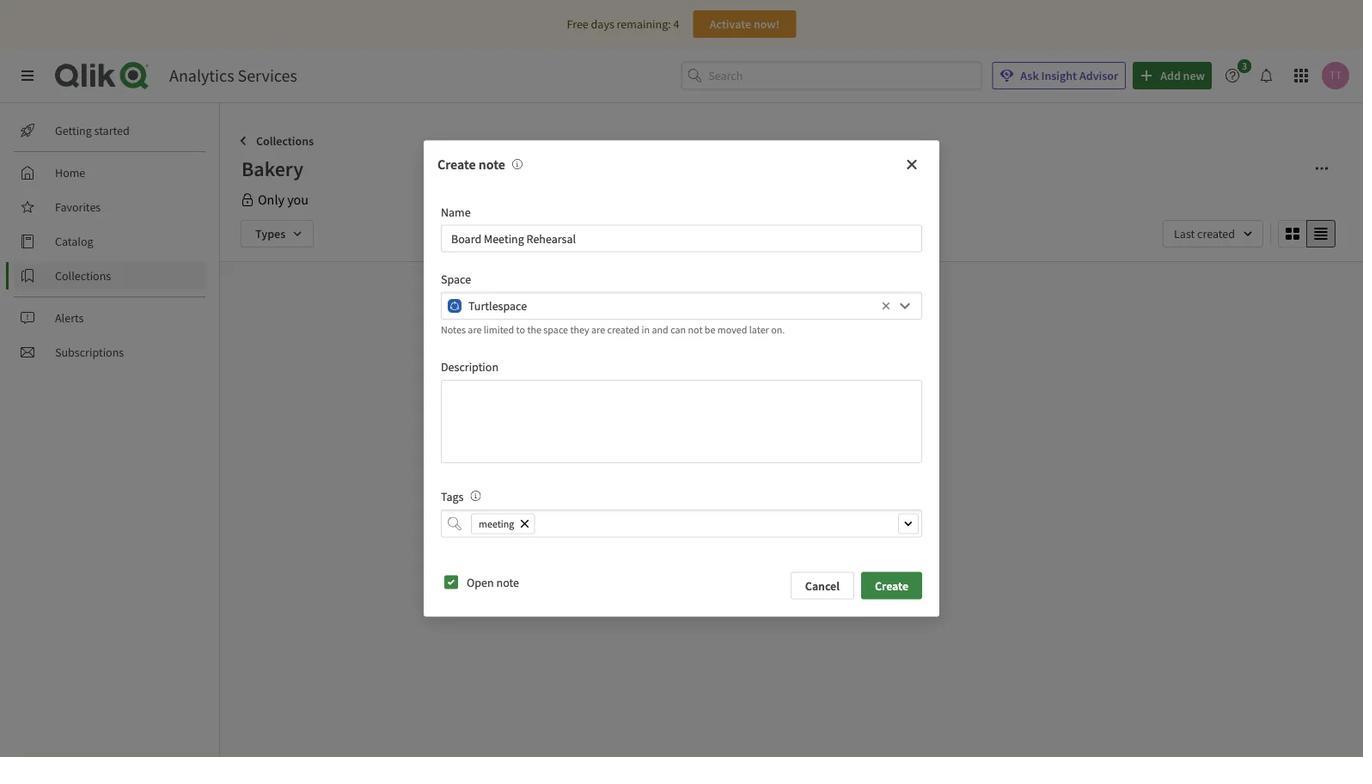 Task type: vqa. For each thing, say whether or not it's contained in the screenshot.
Favorites image
no



Task type: locate. For each thing, give the bounding box(es) containing it.
search image
[[448, 517, 462, 531]]

later
[[749, 323, 769, 337]]

1 are from the left
[[468, 323, 482, 337]]

1 vertical spatial collections link
[[14, 262, 206, 290]]

0 horizontal spatial collections
[[55, 268, 111, 284]]

name
[[441, 204, 471, 219]]

they
[[570, 323, 589, 337]]

cancel
[[805, 578, 840, 594]]

record and discuss insights with others using notes tooltip
[[505, 156, 522, 173]]

ask
[[1020, 68, 1039, 83]]

free
[[567, 16, 589, 32]]

days
[[591, 16, 614, 32]]

1 horizontal spatial create
[[875, 578, 908, 594]]

1 horizontal spatial are
[[591, 323, 605, 337]]

0 horizontal spatial are
[[468, 323, 482, 337]]

collections up bakery
[[256, 133, 314, 149]]

subscriptions
[[55, 345, 124, 360]]

moved
[[718, 323, 747, 337]]

the
[[527, 323, 541, 337]]

1 vertical spatial create
[[875, 578, 908, 594]]

analytics services
[[169, 65, 297, 86]]

on.
[[771, 323, 785, 337]]

collections inside navigation pane element
[[55, 268, 111, 284]]

note for create note
[[479, 156, 505, 173]]

1 vertical spatial note
[[496, 575, 519, 590]]

ask insight advisor button
[[992, 62, 1126, 89]]

are right the they
[[591, 323, 605, 337]]

record and discuss insights with others using notes image
[[512, 159, 522, 169]]

catalog link
[[14, 228, 206, 255]]

home link
[[14, 159, 206, 187]]

meeting
[[479, 517, 514, 530]]

collections link down catalog link
[[14, 262, 206, 290]]

bakery button
[[241, 155, 1301, 182], [241, 155, 1301, 182]]

0 vertical spatial note
[[479, 156, 505, 173]]

notes
[[441, 323, 466, 337]]

create right "cancel" on the bottom of page
[[875, 578, 908, 594]]

open note
[[467, 575, 519, 590]]

collections link up bakery
[[234, 127, 321, 155]]

0 vertical spatial create
[[437, 156, 476, 173]]

collections link
[[234, 127, 321, 155], [14, 262, 206, 290]]

space
[[543, 323, 568, 337]]

started
[[94, 123, 130, 138]]

services
[[238, 65, 297, 86]]

free days remaining: 4
[[567, 16, 679, 32]]

bakery
[[242, 156, 303, 181]]

not
[[688, 323, 703, 337]]

create inside button
[[875, 578, 908, 594]]

2 are from the left
[[591, 323, 605, 337]]

favorites link
[[14, 193, 206, 221]]

collections
[[256, 133, 314, 149], [55, 268, 111, 284]]

create note dialog
[[424, 140, 939, 617]]

None text field
[[537, 510, 922, 538]]

0 horizontal spatial collections link
[[14, 262, 206, 290]]

only
[[258, 191, 284, 208]]

to
[[516, 323, 525, 337]]

create up name at the top left of the page
[[437, 156, 476, 173]]

1 vertical spatial collections
[[55, 268, 111, 284]]

0 horizontal spatial create
[[437, 156, 476, 173]]

note right open
[[496, 575, 519, 590]]

create
[[437, 156, 476, 173], [875, 578, 908, 594]]

Space text field
[[468, 292, 878, 320]]

remaining:
[[617, 16, 671, 32]]

meeting button
[[471, 513, 535, 534]]

create for create
[[875, 578, 908, 594]]

are right the notes
[[468, 323, 482, 337]]

open
[[467, 575, 494, 590]]

0 vertical spatial collections link
[[234, 127, 321, 155]]

note
[[479, 156, 505, 173], [496, 575, 519, 590]]

start typing a tag name. select an existing tag or create a new tag by pressing enter or comma. press backspace to remove a tag. tooltip
[[464, 489, 481, 505]]

ask insight advisor
[[1020, 68, 1118, 83]]

note left "record and discuss insights with others using notes" image
[[479, 156, 505, 173]]

1 horizontal spatial collections link
[[234, 127, 321, 155]]

space
[[441, 271, 471, 287]]

cancel button
[[791, 572, 854, 600]]

1 horizontal spatial collections
[[256, 133, 314, 149]]

advisor
[[1079, 68, 1118, 83]]

are
[[468, 323, 482, 337], [591, 323, 605, 337]]

analytics services element
[[169, 65, 297, 86]]

collections down catalog
[[55, 268, 111, 284]]



Task type: describe. For each thing, give the bounding box(es) containing it.
tags
[[441, 489, 464, 505]]

favorites
[[55, 199, 101, 215]]

in
[[642, 323, 650, 337]]

insight
[[1041, 68, 1077, 83]]

be
[[705, 323, 715, 337]]

note for open note
[[496, 575, 519, 590]]

start typing a tag name. select an existing tag or create a new tag by pressing enter or comma. press backspace to remove a tag. image
[[471, 491, 481, 501]]

Search text field
[[708, 62, 982, 90]]

create button
[[861, 572, 922, 600]]

navigation pane element
[[0, 110, 219, 373]]

only you
[[258, 191, 308, 208]]

Name text field
[[441, 225, 922, 252]]

activate
[[710, 16, 751, 32]]

alerts link
[[14, 304, 206, 332]]

analytics
[[169, 65, 234, 86]]

close sidebar menu image
[[21, 69, 34, 83]]

getting started
[[55, 123, 130, 138]]

alerts
[[55, 310, 84, 326]]

filters region
[[237, 217, 1339, 251]]

can
[[671, 323, 686, 337]]

activate now! link
[[693, 10, 796, 38]]

notes are limited to the space they are created in and can not be moved later on.
[[441, 323, 785, 337]]

description
[[441, 359, 499, 375]]

activate now!
[[710, 16, 780, 32]]

now!
[[754, 16, 780, 32]]

none text field inside create note dialog
[[537, 510, 922, 538]]

4
[[673, 16, 679, 32]]

created
[[607, 323, 640, 337]]

catalog
[[55, 234, 93, 249]]

create note
[[437, 156, 505, 173]]

create for create note
[[437, 156, 476, 173]]

searchbar element
[[681, 62, 982, 90]]

last created image
[[1163, 220, 1263, 248]]

you
[[287, 191, 308, 208]]

subscriptions link
[[14, 339, 206, 366]]

getting
[[55, 123, 92, 138]]

0 vertical spatial collections
[[256, 133, 314, 149]]

switch view group
[[1278, 220, 1336, 248]]

and
[[652, 323, 668, 337]]

home
[[55, 165, 85, 180]]

limited
[[484, 323, 514, 337]]

search element
[[448, 517, 462, 531]]

meeting field
[[441, 510, 922, 538]]

Description text field
[[441, 380, 922, 463]]

getting started link
[[14, 117, 206, 144]]



